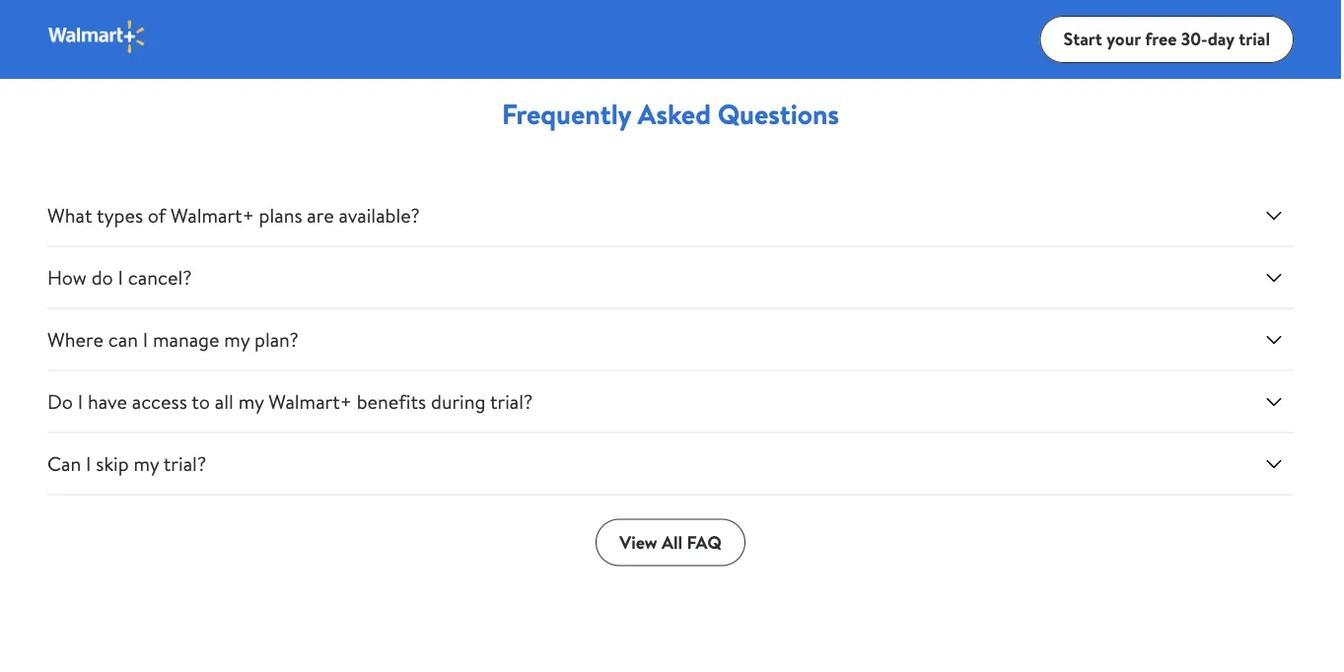 Task type: describe. For each thing, give the bounding box(es) containing it.
do
[[91, 264, 113, 291]]

do i have access to all my walmart+ benefits during trial? image
[[1262, 390, 1286, 414]]

all
[[215, 388, 234, 416]]

view
[[619, 531, 657, 555]]

1 horizontal spatial trial?
[[490, 388, 533, 416]]

2 vertical spatial my
[[134, 450, 159, 478]]

where can i manage my plan? image
[[1262, 328, 1286, 352]]

30-
[[1181, 27, 1208, 51]]

what
[[47, 202, 92, 229]]

inhome image
[[671, 0, 1341, 43]]

0 horizontal spatial trial?
[[163, 450, 206, 478]]

faq
[[687, 531, 722, 555]]

how do i cancel?
[[47, 264, 192, 291]]

free
[[1145, 27, 1177, 51]]

what types of walmart+ plans are available? image
[[1262, 204, 1286, 227]]

plans
[[259, 202, 302, 229]]

where can i manage my plan?
[[47, 326, 299, 354]]

where
[[47, 326, 103, 354]]

1 vertical spatial my
[[238, 388, 264, 416]]

day
[[1208, 27, 1235, 51]]

do i have access to all my walmart+ benefits during trial?
[[47, 388, 533, 416]]

view all faq link
[[596, 519, 745, 567]]

walmart+ image
[[47, 19, 147, 55]]

asked
[[638, 95, 711, 133]]

0 vertical spatial my
[[224, 326, 250, 354]]

your
[[1107, 27, 1141, 51]]

manage
[[153, 326, 219, 354]]

frequently
[[502, 95, 631, 133]]

have
[[88, 388, 127, 416]]

skip
[[96, 450, 129, 478]]

questions
[[718, 95, 839, 133]]

how do i cancel? image
[[1262, 266, 1286, 289]]



Task type: locate. For each thing, give the bounding box(es) containing it.
trial? down to
[[163, 450, 206, 478]]

view all faq
[[619, 531, 722, 555]]

access
[[132, 388, 187, 416]]

start
[[1064, 27, 1102, 51]]

trial?
[[490, 388, 533, 416], [163, 450, 206, 478]]

can i skip my trial? image
[[1262, 452, 1286, 476]]

do
[[47, 388, 73, 416]]

of
[[148, 202, 166, 229]]

trial? right during
[[490, 388, 533, 416]]

trial
[[1239, 27, 1270, 51]]

cancel?
[[128, 264, 192, 291]]

frequently asked questions
[[502, 95, 839, 133]]

to
[[192, 388, 210, 416]]

0 horizontal spatial walmart+
[[171, 202, 254, 229]]

start your free 30-day trial button
[[1040, 16, 1294, 63]]

walmart+
[[171, 202, 254, 229], [269, 388, 352, 416]]

walmart+ down plan?
[[269, 388, 352, 416]]

are
[[307, 202, 334, 229]]

walmart+ right of
[[171, 202, 254, 229]]

1 horizontal spatial walmart+
[[269, 388, 352, 416]]

0 vertical spatial walmart+
[[171, 202, 254, 229]]

1 vertical spatial walmart+
[[269, 388, 352, 416]]

i
[[118, 264, 123, 291], [143, 326, 148, 354], [78, 388, 83, 416], [86, 450, 91, 478]]

plan?
[[254, 326, 299, 354]]

my left plan?
[[224, 326, 250, 354]]

available?
[[339, 202, 420, 229]]

how
[[47, 264, 87, 291]]

benefits
[[357, 388, 426, 416]]

0 vertical spatial trial?
[[490, 388, 533, 416]]

types
[[97, 202, 143, 229]]

can i skip my trial?
[[47, 450, 206, 478]]

1 vertical spatial trial?
[[163, 450, 206, 478]]

my right all
[[238, 388, 264, 416]]

all
[[662, 531, 682, 555]]

can
[[108, 326, 138, 354]]

my right the skip
[[134, 450, 159, 478]]

during
[[431, 388, 486, 416]]

start your free 30-day trial
[[1064, 27, 1270, 51]]

my
[[224, 326, 250, 354], [238, 388, 264, 416], [134, 450, 159, 478]]

what types of walmart+ plans are available?
[[47, 202, 420, 229]]

can
[[47, 450, 81, 478]]



Task type: vqa. For each thing, say whether or not it's contained in the screenshot.
FAQ
yes



